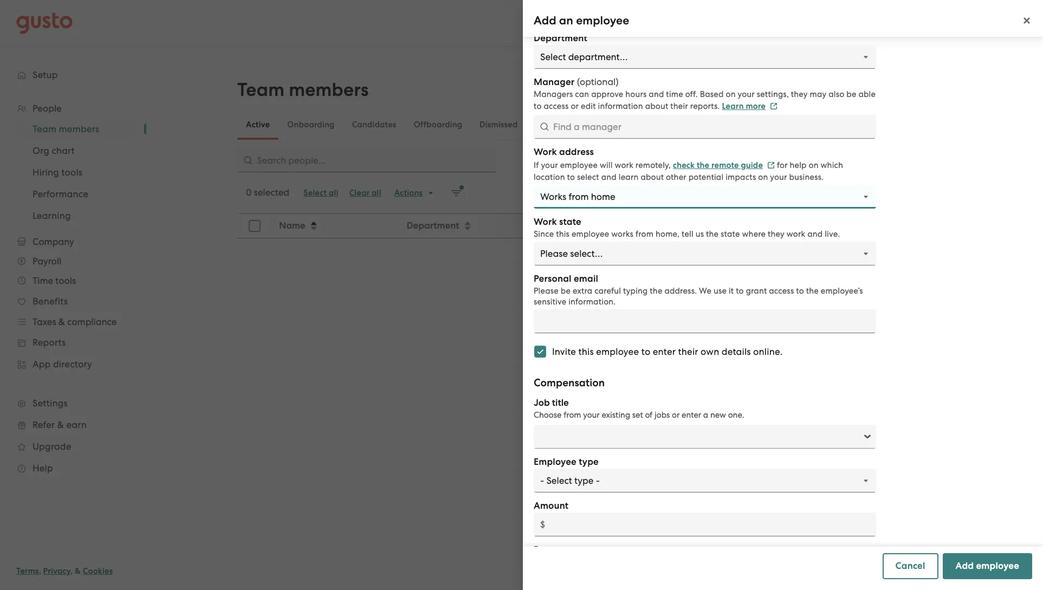 Task type: vqa. For each thing, say whether or not it's contained in the screenshot.
upgrade
no



Task type: describe. For each thing, give the bounding box(es) containing it.
onboarding
[[287, 120, 335, 130]]

0 selected
[[246, 187, 289, 198]]

Amount field
[[534, 513, 876, 537]]

choose
[[534, 410, 562, 420]]

able
[[859, 89, 876, 99]]

learn more
[[722, 101, 766, 111]]

amount
[[534, 500, 569, 512]]

Manager field
[[534, 115, 876, 139]]

for help on which location to select and learn about other potential impacts on your business.
[[534, 160, 843, 182]]

clear all
[[349, 188, 381, 198]]

enter inside job title choose from your existing set of jobs or enter a new one.
[[682, 410, 701, 420]]

live.
[[825, 229, 840, 239]]

be inside personal email please be extra careful typing the address. we use it to grant access to the employee's sensitive information.
[[561, 286, 571, 296]]

team
[[878, 86, 901, 98]]

reports.
[[690, 101, 720, 111]]

time
[[666, 89, 683, 99]]

manager (optional)
[[534, 76, 619, 88]]

about inside managers can approve hours and time off. based on your settings, they may also be able to access or edit information about their reports.
[[645, 101, 668, 111]]

terms link
[[16, 566, 39, 576]]

online.
[[753, 346, 783, 357]]

team
[[237, 79, 284, 101]]

select
[[577, 172, 599, 182]]

work state since this employee works from home, tell us the state where they work and live.
[[534, 216, 840, 239]]

invite
[[552, 346, 576, 357]]

employee
[[534, 456, 577, 468]]

all for select all
[[329, 188, 338, 198]]

they inside managers can approve hours and time off. based on your settings, they may also be able to access or edit information about their reports.
[[791, 89, 808, 99]]

where
[[742, 229, 766, 239]]

information
[[598, 101, 643, 111]]

typing
[[623, 286, 648, 296]]

terms , privacy , & cookies
[[16, 566, 113, 576]]

cancel button
[[883, 553, 938, 579]]

will
[[600, 160, 613, 170]]

and inside 'for help on which location to select and learn about other potential impacts on your business.'
[[601, 172, 617, 182]]

address.
[[665, 286, 697, 296]]

department inside 'button'
[[407, 220, 459, 231]]

remote
[[712, 160, 739, 170]]

off.
[[685, 89, 698, 99]]

&
[[75, 566, 81, 576]]

check
[[673, 160, 695, 170]]

work for work state since this employee works from home, tell us the state where they work and live.
[[534, 216, 557, 228]]

your inside managers can approve hours and time off. based on your settings, they may also be able to access or edit information about their reports.
[[738, 89, 755, 99]]

own
[[701, 346, 719, 357]]

to inside managers can approve hours and time off. based on your settings, they may also be able to access or edit information about their reports.
[[534, 101, 542, 111]]

since
[[534, 229, 554, 239]]

one.
[[728, 410, 744, 420]]

selected
[[254, 187, 289, 198]]

business.
[[789, 172, 824, 182]]

compensation
[[534, 377, 605, 389]]

hours
[[626, 89, 647, 99]]

department inside dialog main content element
[[534, 33, 587, 44]]

Search people... field
[[237, 148, 498, 172]]

0 horizontal spatial enter
[[653, 346, 676, 357]]

account menu element
[[834, 0, 1027, 46]]

employee for your
[[560, 160, 598, 170]]

0
[[246, 187, 252, 198]]

they inside work state since this employee works from home, tell us the state where they work and live.
[[768, 229, 785, 239]]

an
[[559, 14, 573, 28]]

title
[[552, 397, 569, 409]]

to right people
[[642, 346, 651, 357]]

add for add an employee
[[534, 14, 556, 28]]

careful
[[595, 286, 621, 296]]

sensitive
[[534, 297, 566, 307]]

members
[[289, 79, 369, 101]]

learn
[[722, 101, 744, 111]]

works
[[611, 229, 634, 239]]

dialog main content element
[[523, 0, 1043, 580]]

home image
[[16, 12, 73, 34]]

potential
[[689, 172, 724, 182]]

more
[[746, 101, 766, 111]]

job title choose from your existing set of jobs or enter a new one.
[[534, 397, 744, 420]]

work for work address
[[534, 146, 557, 158]]

settings,
[[757, 89, 789, 99]]

personal
[[534, 273, 572, 285]]

managers
[[534, 89, 573, 99]]

1 vertical spatial their
[[678, 346, 698, 357]]

Personal email field
[[534, 309, 876, 333]]

no
[[574, 337, 587, 348]]

employee's
[[821, 286, 863, 296]]

select
[[304, 188, 327, 198]]

check the remote guide link
[[673, 160, 775, 170]]

type for employment type
[[770, 220, 790, 231]]

check the remote guide
[[673, 160, 763, 170]]

can
[[575, 89, 589, 99]]

add employee button
[[943, 553, 1032, 579]]

the left "employee's"
[[806, 286, 819, 296]]

work address
[[534, 146, 594, 158]]

other
[[666, 172, 687, 182]]

member
[[903, 86, 940, 98]]

grant
[[746, 286, 767, 296]]

impacts
[[726, 172, 756, 182]]

if
[[534, 160, 539, 170]]

their inside managers can approve hours and time off. based on your settings, they may also be able to access or edit information about their reports.
[[671, 101, 688, 111]]

clear all button
[[344, 184, 387, 202]]

extra
[[573, 286, 593, 296]]

managers can approve hours and time off. based on your settings, they may also be able to access or edit information about their reports.
[[534, 89, 876, 111]]

0 vertical spatial state
[[559, 216, 581, 228]]

clear
[[349, 188, 370, 198]]

based
[[700, 89, 724, 99]]

privacy link
[[43, 566, 71, 576]]

terms
[[16, 566, 39, 576]]

set
[[632, 410, 643, 420]]

and inside managers can approve hours and time off. based on your settings, they may also be able to access or edit information about their reports.
[[649, 89, 664, 99]]



Task type: locate. For each thing, give the bounding box(es) containing it.
on up business.
[[809, 160, 819, 170]]

the right typing
[[650, 286, 663, 296]]

work
[[615, 160, 634, 170], [787, 229, 806, 239]]

0 vertical spatial or
[[571, 101, 579, 111]]

job
[[534, 397, 550, 409]]

the inside work state since this employee works from home, tell us the state where they work and live.
[[706, 229, 719, 239]]

1 horizontal spatial or
[[672, 410, 680, 420]]

opens in a new tab image
[[770, 103, 778, 110], [767, 162, 775, 169]]

this
[[556, 229, 570, 239], [579, 346, 594, 357]]

your left existing
[[583, 410, 600, 420]]

1 horizontal spatial on
[[758, 172, 768, 182]]

1 horizontal spatial this
[[579, 346, 594, 357]]

found
[[621, 337, 646, 348]]

opens in a new tab image inside learn more link
[[770, 103, 778, 110]]

employment
[[715, 220, 768, 231]]

department
[[534, 33, 587, 44], [407, 220, 459, 231]]

or inside managers can approve hours and time off. based on your settings, they may also be able to access or edit information about their reports.
[[571, 101, 579, 111]]

may
[[810, 89, 827, 99]]

0 selected status
[[246, 187, 289, 198]]

0 horizontal spatial on
[[726, 89, 736, 99]]

1 vertical spatial department
[[407, 220, 459, 231]]

candidates button
[[343, 112, 405, 138]]

active button
[[237, 112, 279, 138]]

access down managers
[[544, 101, 569, 111]]

to inside 'for help on which location to select and learn about other potential impacts on your business.'
[[567, 172, 575, 182]]

2 vertical spatial add
[[956, 560, 974, 572]]

opens in a new tab image down settings,
[[770, 103, 778, 110]]

0 vertical spatial work
[[615, 160, 634, 170]]

be left the extra
[[561, 286, 571, 296]]

1 vertical spatial and
[[601, 172, 617, 182]]

type inside 'button'
[[770, 220, 790, 231]]

their down time
[[671, 101, 688, 111]]

this inside work state since this employee works from home, tell us the state where they work and live.
[[556, 229, 570, 239]]

be
[[847, 89, 857, 99], [561, 286, 571, 296]]

about down the remotely, on the top of the page
[[641, 172, 664, 182]]

access
[[544, 101, 569, 111], [769, 286, 794, 296]]

a left team
[[870, 86, 876, 98]]

1 horizontal spatial a
[[870, 86, 876, 98]]

about
[[645, 101, 668, 111], [641, 172, 664, 182]]

add for add a team member
[[849, 86, 867, 98]]

opens in a new tab image for learn more
[[770, 103, 778, 110]]

1 vertical spatial access
[[769, 286, 794, 296]]

a left new
[[703, 410, 708, 420]]

1 horizontal spatial from
[[636, 229, 654, 239]]

1 work from the top
[[534, 146, 557, 158]]

work left live.
[[787, 229, 806, 239]]

a inside button
[[870, 86, 876, 98]]

existing
[[602, 410, 630, 420]]

the right us
[[706, 229, 719, 239]]

1 horizontal spatial all
[[372, 188, 381, 198]]

opens in a new tab image left for
[[767, 162, 775, 169]]

2 horizontal spatial add
[[956, 560, 974, 572]]

to down managers
[[534, 101, 542, 111]]

1 all from the left
[[329, 188, 338, 198]]

0 horizontal spatial this
[[556, 229, 570, 239]]

1 vertical spatial type
[[579, 456, 599, 468]]

1 horizontal spatial and
[[649, 89, 664, 99]]

and left live.
[[808, 229, 823, 239]]

select all
[[304, 188, 338, 198]]

1 vertical spatial work
[[787, 229, 806, 239]]

add a team member button
[[836, 79, 953, 105]]

about down time
[[645, 101, 668, 111]]

use
[[714, 286, 727, 296]]

about inside 'for help on which location to select and learn about other potential impacts on your business.'
[[641, 172, 664, 182]]

all right the select
[[329, 188, 338, 198]]

on
[[726, 89, 736, 99], [809, 160, 819, 170], [758, 172, 768, 182]]

0 horizontal spatial they
[[768, 229, 785, 239]]

1 vertical spatial on
[[809, 160, 819, 170]]

employee for an
[[576, 14, 629, 28]]

1 vertical spatial work
[[534, 216, 557, 228]]

and inside work state since this employee works from home, tell us the state where they work and live.
[[808, 229, 823, 239]]

information.
[[569, 297, 616, 307]]

employee inside work state since this employee works from home, tell us the state where they work and live.
[[572, 229, 609, 239]]

0 horizontal spatial work
[[615, 160, 634, 170]]

guide
[[741, 160, 763, 170]]

1 horizontal spatial work
[[787, 229, 806, 239]]

1 horizontal spatial they
[[791, 89, 808, 99]]

on inside managers can approve hours and time off. based on your settings, they may also be able to access or edit information about their reports.
[[726, 89, 736, 99]]

1 vertical spatial a
[[703, 410, 708, 420]]

all for clear all
[[372, 188, 381, 198]]

from inside job title choose from your existing set of jobs or enter a new one.
[[564, 410, 581, 420]]

,
[[39, 566, 41, 576], [71, 566, 73, 576]]

1 horizontal spatial be
[[847, 89, 857, 99]]

the up potential
[[697, 160, 710, 170]]

name button
[[273, 215, 399, 237]]

add
[[534, 14, 556, 28], [849, 86, 867, 98], [956, 560, 974, 572]]

work up learn
[[615, 160, 634, 170]]

1 vertical spatial enter
[[682, 410, 701, 420]]

employee for this
[[596, 346, 639, 357]]

employment type
[[715, 220, 790, 231]]

this right the invite
[[579, 346, 594, 357]]

and
[[649, 89, 664, 99], [601, 172, 617, 182], [808, 229, 823, 239]]

type right where
[[770, 220, 790, 231]]

they left may
[[791, 89, 808, 99]]

their
[[671, 101, 688, 111], [678, 346, 698, 357]]

their left own
[[678, 346, 698, 357]]

0 vertical spatial this
[[556, 229, 570, 239]]

0 horizontal spatial ,
[[39, 566, 41, 576]]

1 horizontal spatial ,
[[71, 566, 73, 576]]

dismissed
[[480, 120, 518, 130]]

type inside dialog main content element
[[579, 456, 599, 468]]

or
[[571, 101, 579, 111], [672, 410, 680, 420]]

Invite this employee to enter their own details online. checkbox
[[528, 340, 552, 364]]

employee
[[576, 14, 629, 28], [560, 160, 598, 170], [572, 229, 609, 239], [596, 346, 639, 357], [976, 560, 1019, 572]]

candidates
[[352, 120, 396, 130]]

0 horizontal spatial access
[[544, 101, 569, 111]]

0 horizontal spatial or
[[571, 101, 579, 111]]

address
[[559, 146, 594, 158]]

0 vertical spatial their
[[671, 101, 688, 111]]

tell
[[682, 229, 694, 239]]

state
[[559, 216, 581, 228], [721, 229, 740, 239]]

2 work from the top
[[534, 216, 557, 228]]

0 horizontal spatial state
[[559, 216, 581, 228]]

0 horizontal spatial and
[[601, 172, 617, 182]]

to right it at the right of page
[[736, 286, 744, 296]]

for
[[777, 160, 788, 170]]

a
[[870, 86, 876, 98], [703, 410, 708, 420]]

all
[[329, 188, 338, 198], [372, 188, 381, 198]]

us
[[696, 229, 704, 239]]

add inside add a team member button
[[849, 86, 867, 98]]

to
[[534, 101, 542, 111], [567, 172, 575, 182], [736, 286, 744, 296], [796, 286, 804, 296], [642, 346, 651, 357]]

0 horizontal spatial from
[[564, 410, 581, 420]]

work up the since
[[534, 216, 557, 228]]

manager
[[534, 76, 575, 88]]

add for add employee
[[956, 560, 974, 572]]

select all button
[[298, 184, 344, 202]]

be right also
[[847, 89, 857, 99]]

they
[[791, 89, 808, 99], [768, 229, 785, 239]]

0 vertical spatial work
[[534, 146, 557, 158]]

new
[[710, 410, 726, 420]]

and left time
[[649, 89, 664, 99]]

access inside personal email please be extra careful typing the address. we use it to grant access to the employee's sensitive information.
[[769, 286, 794, 296]]

people
[[589, 337, 619, 348]]

your inside 'for help on which location to select and learn about other potential impacts on your business.'
[[770, 172, 787, 182]]

your up learn more
[[738, 89, 755, 99]]

add an employee
[[534, 14, 629, 28]]

1 horizontal spatial access
[[769, 286, 794, 296]]

your up the location
[[541, 160, 558, 170]]

1 , from the left
[[39, 566, 41, 576]]

all right clear
[[372, 188, 381, 198]]

and down 'will'
[[601, 172, 617, 182]]

2 horizontal spatial on
[[809, 160, 819, 170]]

1 horizontal spatial state
[[721, 229, 740, 239]]

they right where
[[768, 229, 785, 239]]

, left & at the left of the page
[[71, 566, 73, 576]]

of
[[645, 410, 653, 420]]

email
[[574, 273, 598, 285]]

0 horizontal spatial a
[[703, 410, 708, 420]]

type right employee
[[579, 456, 599, 468]]

0 vertical spatial a
[[870, 86, 876, 98]]

0 vertical spatial and
[[649, 89, 664, 99]]

or left edit
[[571, 101, 579, 111]]

1 vertical spatial they
[[768, 229, 785, 239]]

2 vertical spatial on
[[758, 172, 768, 182]]

opens in a new tab image inside check the remote guide "link"
[[767, 162, 775, 169]]

1 vertical spatial state
[[721, 229, 740, 239]]

access inside managers can approve hours and time off. based on your settings, they may also be able to access or edit information about their reports.
[[544, 101, 569, 111]]

2 horizontal spatial and
[[808, 229, 823, 239]]

add a team member
[[849, 86, 940, 98]]

0 vertical spatial they
[[791, 89, 808, 99]]

state down select
[[559, 216, 581, 228]]

on up "learn" at the top right of page
[[726, 89, 736, 99]]

team members tab list
[[237, 109, 953, 140]]

0 horizontal spatial department
[[407, 220, 459, 231]]

name
[[279, 220, 305, 231]]

0 vertical spatial enter
[[653, 346, 676, 357]]

from right works
[[636, 229, 654, 239]]

1 horizontal spatial add
[[849, 86, 867, 98]]

enter right found
[[653, 346, 676, 357]]

1 vertical spatial from
[[564, 410, 581, 420]]

your inside job title choose from your existing set of jobs or enter a new one.
[[583, 410, 600, 420]]

0 vertical spatial add
[[534, 14, 556, 28]]

if your employee will work remotely,
[[534, 160, 671, 170]]

add inside "add employee" "button"
[[956, 560, 974, 572]]

0 vertical spatial from
[[636, 229, 654, 239]]

it
[[729, 286, 734, 296]]

learn more link
[[722, 101, 778, 111]]

0 vertical spatial be
[[847, 89, 857, 99]]

add employee
[[956, 560, 1019, 572]]

this right the since
[[556, 229, 570, 239]]

0 vertical spatial on
[[726, 89, 736, 99]]

0 horizontal spatial type
[[579, 456, 599, 468]]

2 vertical spatial and
[[808, 229, 823, 239]]

1 vertical spatial add
[[849, 86, 867, 98]]

remotely,
[[636, 160, 671, 170]]

privacy
[[43, 566, 71, 576]]

1 vertical spatial or
[[672, 410, 680, 420]]

work inside work state since this employee works from home, tell us the state where they work and live.
[[787, 229, 806, 239]]

also
[[829, 89, 845, 99]]

0 vertical spatial access
[[544, 101, 569, 111]]

enter left new
[[682, 410, 701, 420]]

2 , from the left
[[71, 566, 73, 576]]

new notifications image
[[451, 188, 462, 198], [451, 188, 462, 198]]

department button
[[400, 215, 590, 237]]

0 horizontal spatial be
[[561, 286, 571, 296]]

0 vertical spatial department
[[534, 33, 587, 44]]

(optional)
[[577, 76, 619, 87]]

edit
[[581, 101, 596, 111]]

type for employee type
[[579, 456, 599, 468]]

access right grant
[[769, 286, 794, 296]]

work inside work state since this employee works from home, tell us the state where they work and live.
[[534, 216, 557, 228]]

0 vertical spatial type
[[770, 220, 790, 231]]

type
[[770, 220, 790, 231], [579, 456, 599, 468]]

invite this employee to enter their own details online.
[[552, 346, 783, 357]]

2 all from the left
[[372, 188, 381, 198]]

offboarding
[[414, 120, 462, 130]]

1 vertical spatial this
[[579, 346, 594, 357]]

from inside work state since this employee works from home, tell us the state where they work and live.
[[636, 229, 654, 239]]

opens in a new tab image for check the remote guide
[[767, 162, 775, 169]]

state left where
[[721, 229, 740, 239]]

or inside job title choose from your existing set of jobs or enter a new one.
[[672, 410, 680, 420]]

help
[[790, 160, 807, 170]]

employment type button
[[708, 215, 952, 237]]

a inside job title choose from your existing set of jobs or enter a new one.
[[703, 410, 708, 420]]

jobs
[[655, 410, 670, 420]]

dismissed button
[[471, 112, 526, 138]]

Select all rows on this page checkbox
[[243, 214, 267, 238]]

1 horizontal spatial type
[[770, 220, 790, 231]]

on down the guide
[[758, 172, 768, 182]]

location
[[534, 172, 565, 182]]

1 horizontal spatial department
[[534, 33, 587, 44]]

0 horizontal spatial add
[[534, 14, 556, 28]]

your down for
[[770, 172, 787, 182]]

1 horizontal spatial enter
[[682, 410, 701, 420]]

to left "employee's"
[[796, 286, 804, 296]]

work up if
[[534, 146, 557, 158]]

please
[[534, 286, 559, 296]]

1 vertical spatial about
[[641, 172, 664, 182]]

to left select
[[567, 172, 575, 182]]

0 horizontal spatial all
[[329, 188, 338, 198]]

be inside managers can approve hours and time off. based on your settings, they may also be able to access or edit information about their reports.
[[847, 89, 857, 99]]

per
[[534, 544, 548, 555]]

from down title
[[564, 410, 581, 420]]

0 vertical spatial about
[[645, 101, 668, 111]]

or right jobs
[[672, 410, 680, 420]]

onboarding button
[[279, 112, 343, 138]]

no people found
[[574, 337, 646, 348]]

add a team member drawer dialog
[[523, 0, 1043, 590]]

we
[[699, 286, 712, 296]]

, left 'privacy'
[[39, 566, 41, 576]]

0 vertical spatial opens in a new tab image
[[770, 103, 778, 110]]

learn
[[619, 172, 639, 182]]

employee type
[[534, 456, 599, 468]]

1 vertical spatial opens in a new tab image
[[767, 162, 775, 169]]

employee inside "button"
[[976, 560, 1019, 572]]

1 vertical spatial be
[[561, 286, 571, 296]]



